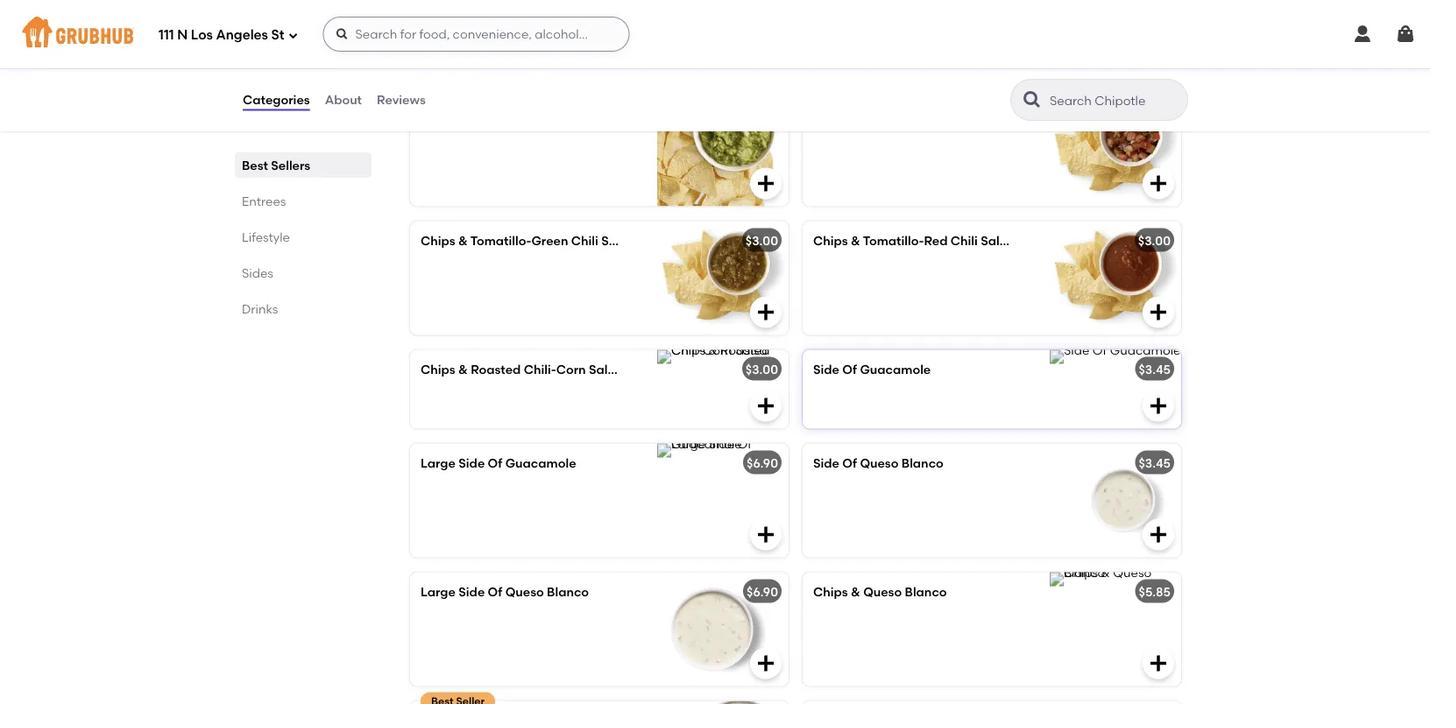 Task type: locate. For each thing, give the bounding box(es) containing it.
chips
[[459, 104, 493, 119], [421, 233, 456, 248], [814, 233, 848, 248], [421, 362, 456, 377], [814, 585, 848, 599]]

1 horizontal spatial tomatillo-
[[863, 233, 924, 248]]

svg image for side of guacamole image
[[1148, 396, 1169, 417]]

blanco
[[902, 456, 944, 471], [547, 585, 589, 599], [905, 585, 947, 599]]

side of guacamole
[[814, 362, 931, 377]]

2 chili from the left
[[951, 233, 978, 248]]

& for chips & roasted chili-corn salsa
[[458, 362, 468, 377]]

chips inside button
[[459, 104, 493, 119]]

&
[[496, 104, 506, 119], [458, 233, 468, 248], [851, 233, 861, 248], [458, 362, 468, 377], [851, 585, 861, 599]]

roasted
[[471, 362, 521, 377]]

salsa right corn
[[589, 362, 622, 377]]

sides
[[242, 266, 273, 281]]

guacamole
[[547, 104, 618, 119], [860, 362, 931, 377], [506, 456, 576, 471]]

$6.90 for side of queso blanco
[[747, 456, 778, 471]]

111
[[159, 27, 174, 43]]

2 vertical spatial guacamole
[[506, 456, 576, 471]]

$3.00 for chips & tomatillo-red chili salsa
[[1139, 233, 1171, 248]]

chips & guacamole image
[[1050, 0, 1182, 77]]

svg image
[[335, 27, 349, 41], [288, 30, 298, 41], [1148, 44, 1169, 65], [756, 302, 777, 323], [756, 525, 777, 546]]

main navigation navigation
[[0, 0, 1431, 68]]

svg image for chips & fresh tomato salsa image
[[1148, 173, 1169, 194]]

2 $3.45 from the top
[[1139, 456, 1171, 471]]

0 vertical spatial $3.45
[[1139, 362, 1171, 377]]

entrees
[[242, 194, 286, 209]]

chili
[[571, 233, 599, 248], [951, 233, 978, 248]]

side
[[814, 362, 840, 377], [459, 456, 485, 471], [814, 456, 840, 471], [459, 585, 485, 599]]

0 vertical spatial guacamole
[[547, 104, 618, 119]]

chili right green
[[571, 233, 599, 248]]

0 horizontal spatial chili
[[571, 233, 599, 248]]

& for chips & tomatillo-red chili salsa
[[851, 233, 861, 248]]

side of guacamole image
[[1050, 350, 1181, 364]]

2 $6.90 from the top
[[747, 585, 778, 599]]

1 $3.45 from the top
[[1139, 362, 1171, 377]]

blanco for side of queso blanco
[[902, 456, 944, 471]]

$3.00 for chips & roasted chili-corn salsa
[[746, 362, 778, 377]]

lifestyle tab
[[242, 228, 365, 246]]

chips & roasted chili-corn salsa image
[[657, 350, 789, 364]]

tomatillo- for red
[[863, 233, 924, 248]]

1 vertical spatial $6.90
[[747, 585, 778, 599]]

svg image for chips "image"
[[756, 44, 777, 65]]

side of queso blanco image
[[1050, 444, 1182, 558]]

categories button
[[242, 68, 311, 131]]

1 tomatillo- from the left
[[471, 233, 532, 248]]

$6.90 for chips & queso blanco
[[747, 585, 778, 599]]

salsa for chips & tomatillo-red chili salsa
[[981, 233, 1014, 248]]

reviews button
[[376, 68, 427, 131]]

$3.45 for side of queso blanco
[[1139, 456, 1171, 471]]

salsa
[[602, 233, 634, 248], [981, 233, 1014, 248], [589, 362, 622, 377]]

large chips & large guacamole
[[421, 104, 618, 119]]

svg image
[[1353, 24, 1374, 45], [1396, 24, 1417, 45], [756, 44, 777, 65], [756, 173, 777, 194], [1148, 173, 1169, 194], [1148, 302, 1169, 323], [756, 396, 777, 417], [1148, 396, 1169, 417], [1148, 525, 1169, 546], [756, 653, 777, 674], [1148, 653, 1169, 674]]

chips & fresh tomato salsa image
[[1050, 92, 1182, 206]]

1 chili from the left
[[571, 233, 599, 248]]

large
[[421, 104, 456, 119], [509, 104, 544, 119], [421, 456, 456, 471], [421, 585, 456, 599]]

large chips & large queso blanco image
[[657, 702, 789, 705]]

chips & tomatillo-red chili salsa
[[814, 233, 1014, 248]]

Search for food, convenience, alcohol... search field
[[323, 17, 630, 52]]

about button
[[324, 68, 363, 131]]

& for chips & queso blanco
[[851, 585, 861, 599]]

$3.45
[[1139, 362, 1171, 377], [1139, 456, 1171, 471]]

1 horizontal spatial chili
[[951, 233, 978, 248]]

salsa right 'red'
[[981, 233, 1014, 248]]

lifestyle
[[242, 230, 290, 245]]

$6.90
[[747, 456, 778, 471], [747, 585, 778, 599]]

best sellers
[[242, 158, 310, 173]]

chips & tomatillo-green chili salsa
[[421, 233, 634, 248]]

$3.45 for side of guacamole
[[1139, 362, 1171, 377]]

0 horizontal spatial tomatillo-
[[471, 233, 532, 248]]

$3.00
[[1139, 104, 1171, 119], [746, 233, 778, 248], [1139, 233, 1171, 248], [746, 362, 778, 377]]

los
[[191, 27, 213, 43]]

of
[[843, 362, 857, 377], [488, 456, 503, 471], [843, 456, 857, 471], [488, 585, 503, 599]]

red
[[924, 233, 948, 248]]

tortilla on the side image
[[1050, 702, 1182, 705]]

chili right 'red'
[[951, 233, 978, 248]]

tomatillo-
[[471, 233, 532, 248], [863, 233, 924, 248]]

1 vertical spatial $3.45
[[1139, 456, 1171, 471]]

111 n los angeles st
[[159, 27, 284, 43]]

angeles
[[216, 27, 268, 43]]

chili for green
[[571, 233, 599, 248]]

large chips & large guacamole button
[[410, 92, 789, 206]]

2 tomatillo- from the left
[[863, 233, 924, 248]]

1 $6.90 from the top
[[747, 456, 778, 471]]

0 vertical spatial $6.90
[[747, 456, 778, 471]]

guacamole inside button
[[547, 104, 618, 119]]

queso
[[860, 456, 899, 471], [506, 585, 544, 599], [864, 585, 902, 599]]

& for chips & tomatillo-green chili salsa
[[458, 233, 468, 248]]

chili-
[[524, 362, 556, 377]]

salsa for chips & roasted chili-corn salsa
[[589, 362, 622, 377]]

svg image for chips & queso blanco image
[[1148, 653, 1169, 674]]

salsa right green
[[602, 233, 634, 248]]



Task type: vqa. For each thing, say whether or not it's contained in the screenshot.


Task type: describe. For each thing, give the bounding box(es) containing it.
large side of guacamole
[[421, 456, 576, 471]]

chips & roasted chili-corn salsa
[[421, 362, 622, 377]]

Search Chipotle search field
[[1048, 92, 1183, 109]]

side of queso blanco
[[814, 456, 944, 471]]

chili for red
[[951, 233, 978, 248]]

queso for side
[[860, 456, 899, 471]]

corn
[[556, 362, 586, 377]]

large chips & large guacamole image
[[657, 92, 789, 206]]

chips & tomatillo-green chili salsa image
[[657, 221, 789, 335]]

svg image for large side of queso blanco image
[[756, 653, 777, 674]]

chips & tomatillo-red chili salsa image
[[1050, 221, 1182, 335]]

chips image
[[657, 0, 789, 77]]

blanco for chips & queso blanco
[[905, 585, 947, 599]]

svg image for large chips & large guacamole image
[[756, 173, 777, 194]]

tomatillo- for green
[[471, 233, 532, 248]]

large for large side of guacamole
[[421, 456, 456, 471]]

categories
[[243, 92, 310, 107]]

salsa for chips & tomatillo-green chili salsa
[[602, 233, 634, 248]]

svg image for large side of guacamole 'image'
[[756, 525, 777, 546]]

chips for chips & roasted chili-corn salsa
[[421, 362, 456, 377]]

about
[[325, 92, 362, 107]]

svg image for the chips & tomatillo-green chili salsa image
[[756, 302, 777, 323]]

n
[[177, 27, 188, 43]]

best sellers tab
[[242, 156, 365, 174]]

svg image for chips & guacamole image
[[1148, 44, 1169, 65]]

$3.00 for chips & tomatillo-green chili salsa
[[746, 233, 778, 248]]

large side of queso blanco image
[[657, 573, 789, 687]]

best
[[242, 158, 268, 173]]

chips & queso blanco image
[[1050, 573, 1182, 587]]

reviews
[[377, 92, 426, 107]]

1 vertical spatial guacamole
[[860, 362, 931, 377]]

chips for chips & tomatillo-red chili salsa
[[814, 233, 848, 248]]

$3.00 button
[[803, 92, 1182, 206]]

svg image for chips & tomatillo-red chili salsa image
[[1148, 302, 1169, 323]]

svg image for side of queso blanco "image"
[[1148, 525, 1169, 546]]

st
[[271, 27, 284, 43]]

large for large side of queso blanco
[[421, 585, 456, 599]]

sellers
[[271, 158, 310, 173]]

drinks tab
[[242, 300, 365, 318]]

large side of queso blanco
[[421, 585, 589, 599]]

green
[[532, 233, 568, 248]]

chips for chips & queso blanco
[[814, 585, 848, 599]]

svg image for chips & roasted chili-corn salsa image
[[756, 396, 777, 417]]

large side of guacamole image
[[657, 444, 789, 458]]

& inside button
[[496, 104, 506, 119]]

drinks
[[242, 302, 278, 316]]

chips & queso blanco
[[814, 585, 947, 599]]

entrees tab
[[242, 192, 365, 210]]

$3.00 inside button
[[1139, 104, 1171, 119]]

search icon image
[[1022, 89, 1043, 110]]

queso for chips
[[864, 585, 902, 599]]

sides tab
[[242, 264, 365, 282]]

$5.85
[[1139, 585, 1171, 599]]

large for large chips & large guacamole
[[421, 104, 456, 119]]

chips for chips & tomatillo-green chili salsa
[[421, 233, 456, 248]]



